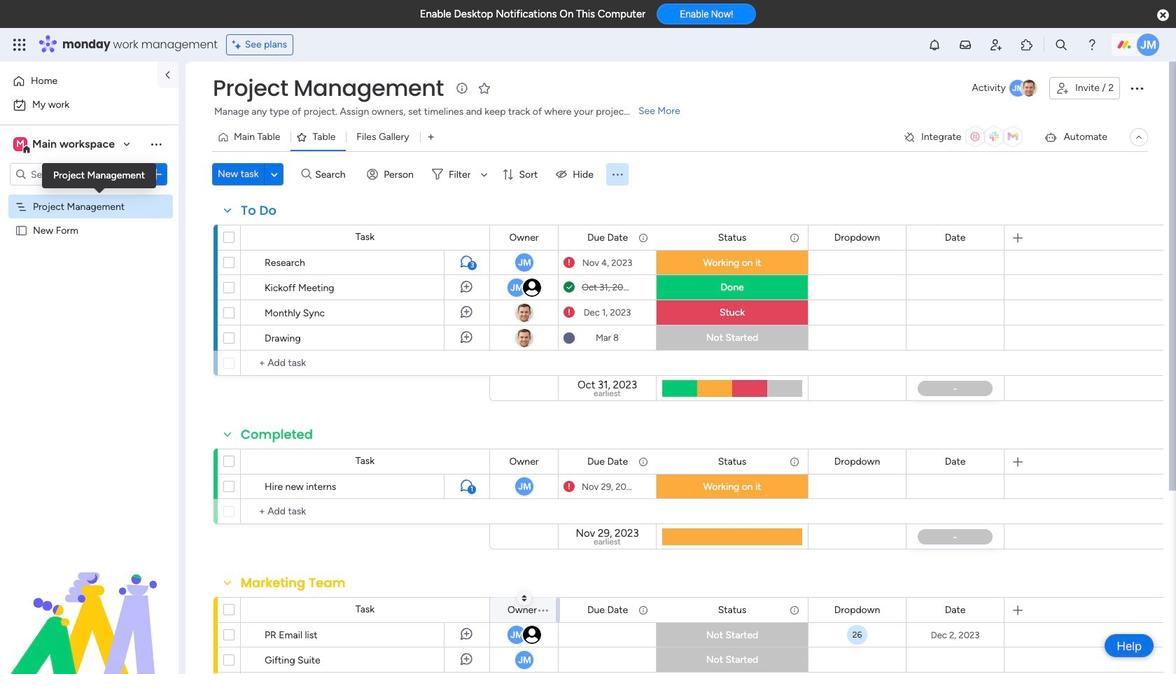 Task type: locate. For each thing, give the bounding box(es) containing it.
monday marketplace image
[[1020, 38, 1034, 52]]

1 vertical spatial options image
[[195, 642, 206, 674]]

sort asc image
[[522, 594, 527, 603]]

None field
[[209, 74, 447, 103], [237, 202, 280, 220], [506, 230, 542, 245], [584, 230, 632, 245], [715, 230, 750, 245], [831, 230, 884, 245], [942, 230, 969, 245], [237, 426, 317, 444], [506, 454, 542, 469], [584, 454, 632, 469], [715, 454, 750, 469], [831, 454, 884, 469], [942, 454, 969, 469], [237, 574, 349, 592], [498, 603, 534, 618], [584, 603, 632, 618], [715, 603, 750, 618], [831, 603, 884, 618], [942, 603, 969, 618], [209, 74, 447, 103], [237, 202, 280, 220], [506, 230, 542, 245], [584, 230, 632, 245], [715, 230, 750, 245], [831, 230, 884, 245], [942, 230, 969, 245], [237, 426, 317, 444], [506, 454, 542, 469], [584, 454, 632, 469], [715, 454, 750, 469], [831, 454, 884, 469], [942, 454, 969, 469], [237, 574, 349, 592], [498, 603, 534, 618], [584, 603, 632, 618], [715, 603, 750, 618], [831, 603, 884, 618], [942, 603, 969, 618]]

select product image
[[13, 38, 27, 52]]

options image
[[1129, 80, 1146, 97], [195, 642, 206, 674]]

v2 overdue deadline image
[[564, 306, 575, 319]]

show board description image
[[454, 81, 470, 95]]

update feed image
[[959, 38, 973, 52]]

1 vertical spatial v2 overdue deadline image
[[564, 480, 575, 493]]

dapulse close image
[[1157, 8, 1169, 22]]

2 v2 overdue deadline image from the top
[[564, 480, 575, 493]]

1 horizontal spatial options image
[[1129, 80, 1146, 97]]

add to favorites image
[[477, 81, 491, 95]]

public board image
[[15, 223, 28, 237]]

column information image
[[638, 232, 649, 243], [789, 232, 800, 243], [638, 456, 649, 467], [638, 605, 649, 616], [789, 605, 800, 616]]

column information image
[[789, 456, 800, 467]]

1 vertical spatial option
[[8, 94, 170, 116]]

option
[[8, 70, 149, 92], [8, 94, 170, 116], [0, 194, 179, 196]]

add view image
[[428, 132, 434, 142]]

v2 done deadline image
[[564, 281, 575, 294]]

invite members image
[[989, 38, 1003, 52]]

v2 overdue deadline image
[[564, 256, 575, 269], [564, 480, 575, 493]]

0 vertical spatial v2 overdue deadline image
[[564, 256, 575, 269]]

lottie animation element
[[0, 533, 179, 674]]

workspace options image
[[149, 137, 163, 151]]

2 vertical spatial option
[[0, 194, 179, 196]]

list box
[[0, 192, 179, 431]]



Task type: vqa. For each thing, say whether or not it's contained in the screenshot.
v2 search icon
yes



Task type: describe. For each thing, give the bounding box(es) containing it.
help image
[[1085, 38, 1099, 52]]

0 vertical spatial option
[[8, 70, 149, 92]]

Search field
[[312, 165, 354, 184]]

Search in workspace field
[[29, 166, 117, 182]]

angle down image
[[271, 169, 278, 180]]

see plans image
[[232, 37, 245, 53]]

search everything image
[[1054, 38, 1068, 52]]

menu image
[[610, 167, 624, 181]]

workspace selection element
[[13, 136, 117, 154]]

arrow down image
[[476, 166, 493, 183]]

0 vertical spatial options image
[[1129, 80, 1146, 97]]

collapse board header image
[[1134, 132, 1145, 143]]

workspace image
[[13, 137, 27, 152]]

jeremy miller image
[[1137, 34, 1160, 56]]

v2 search image
[[301, 166, 312, 182]]

notifications image
[[928, 38, 942, 52]]

1 v2 overdue deadline image from the top
[[564, 256, 575, 269]]

options image
[[149, 167, 163, 181]]

lottie animation image
[[0, 533, 179, 674]]

sort desc image
[[522, 594, 527, 603]]

0 horizontal spatial options image
[[195, 642, 206, 674]]



